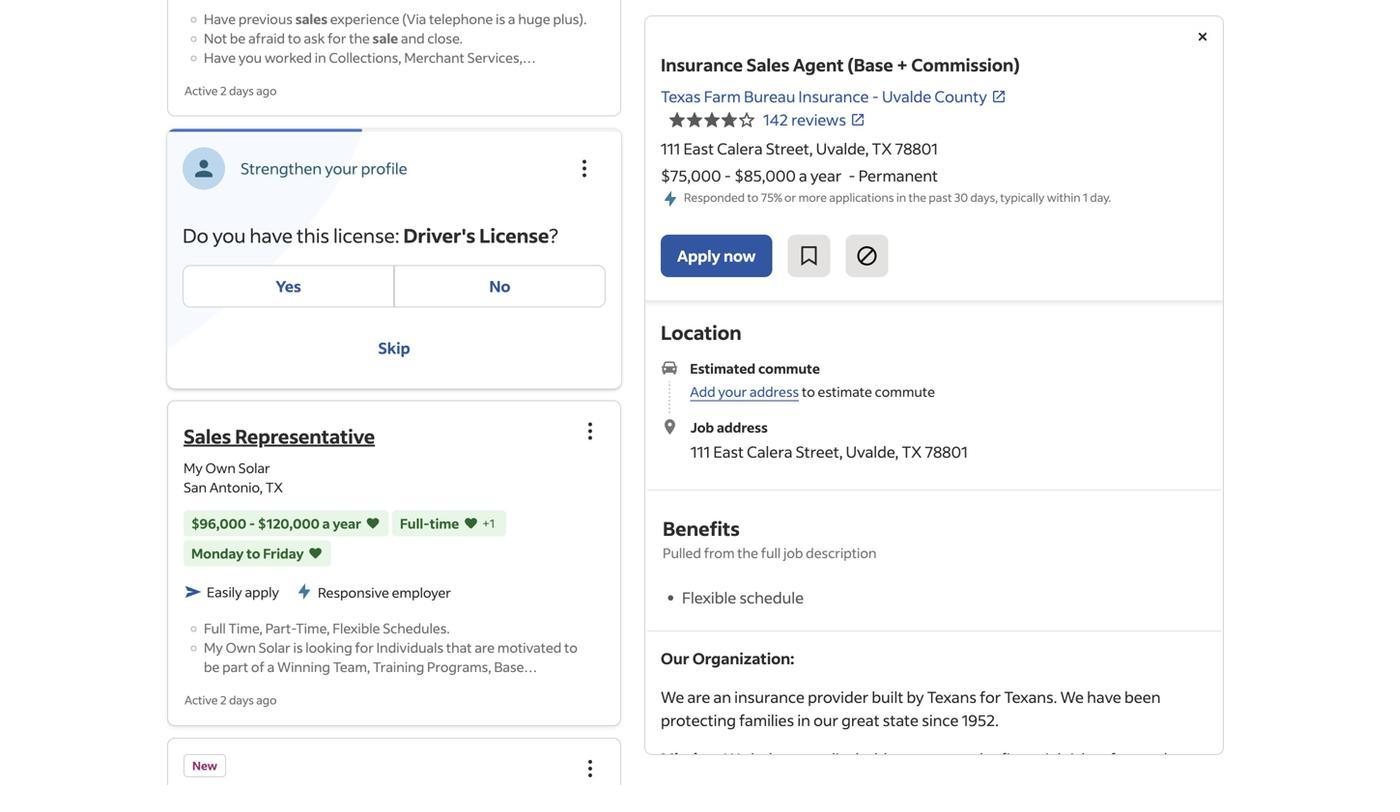 Task type: locate. For each thing, give the bounding box(es) containing it.
2 vertical spatial tx
[[266, 479, 283, 496]]

1 horizontal spatial insurance
[[799, 86, 869, 106]]

street, inside job address 111 east calera street, uvalde, tx 78801
[[796, 442, 843, 462]]

to
[[288, 29, 301, 47], [747, 190, 759, 205], [802, 383, 815, 401], [246, 545, 260, 562], [564, 639, 578, 657]]

recover
[[806, 773, 860, 786]]

uvalde, inside job address 111 east calera street, uvalde, tx 78801
[[846, 442, 899, 462]]

apply
[[245, 584, 279, 601]]

we for we are an insurance provider built by texans for texans. we have been protecting families in our great state since 1952.
[[661, 688, 684, 708]]

2 for my own solar is looking for individuals that are motivated to be part of a winning team, training programs, base…
[[220, 693, 227, 708]]

the left past
[[909, 190, 927, 205]]

protecting
[[661, 711, 736, 731]]

1 vertical spatial 78801
[[925, 442, 968, 462]]

east up $75,000
[[684, 139, 714, 158]]

1 horizontal spatial are
[[688, 688, 711, 708]]

1 days from the top
[[229, 83, 254, 98]]

1 vertical spatial 1
[[490, 516, 495, 531]]

from inside 'benefits pulled from the full job description'
[[704, 545, 735, 562]]

the down 'experience'
[[349, 29, 370, 47]]

days for not be afraid to ask for the
[[229, 83, 254, 98]]

we help our policyholders manage the financial risks of everyday life and successfully recover from insured losses through prompt
[[661, 750, 1184, 786]]

do you have this license: <b>driver's license</b>? group
[[183, 265, 606, 308]]

own inside full time, part-time, flexible schedules. my own solar is looking for individuals that are motivated to be part of a winning team, training programs, base…
[[226, 639, 256, 657]]

2 2 from the top
[[220, 693, 227, 708]]

not interested image
[[856, 245, 879, 268]]

2 for not be afraid to ask for the
[[220, 83, 227, 98]]

you down afraid
[[239, 49, 262, 66]]

you right do
[[212, 223, 246, 248]]

by
[[907, 688, 924, 708]]

0 horizontal spatial flexible
[[333, 620, 380, 637]]

estimate
[[818, 383, 872, 401]]

tx inside my own solar san antonio, tx
[[266, 479, 283, 496]]

1 vertical spatial have
[[1087, 688, 1122, 708]]

have up not
[[204, 10, 236, 28]]

time, right full
[[229, 620, 263, 637]]

address inside job address 111 east calera street, uvalde, tx 78801
[[717, 419, 768, 436]]

your left profile at the left top of the page
[[325, 159, 358, 178]]

insured
[[902, 773, 955, 786]]

0 horizontal spatial my
[[184, 460, 203, 477]]

we up 'protecting'
[[661, 688, 684, 708]]

insurance up reviews
[[799, 86, 869, 106]]

0 horizontal spatial time,
[[229, 620, 263, 637]]

description
[[806, 545, 877, 562]]

1 vertical spatial in
[[897, 190, 906, 205]]

2 ago from the top
[[256, 693, 277, 708]]

active 2 days ago down part
[[185, 693, 277, 708]]

for inside have previous sales experience (via telephone is a huge plus). not be afraid to ask for the sale and close. have you worked in collections, merchant services,…
[[328, 29, 346, 47]]

0 vertical spatial my
[[184, 460, 203, 477]]

we right texans.
[[1061, 688, 1084, 708]]

2 vertical spatial for
[[980, 688, 1001, 708]]

is up winning
[[293, 639, 303, 657]]

insurance
[[661, 54, 743, 76], [799, 86, 869, 106]]

financial
[[1001, 750, 1061, 769]]

my down full
[[204, 639, 223, 657]]

uvalde, down the estimate
[[846, 442, 899, 462]]

have
[[204, 10, 236, 28], [204, 49, 236, 66]]

texas farm bureau insurance - uvalde county link
[[661, 85, 1007, 108]]

be
[[230, 29, 246, 47], [204, 659, 220, 676]]

0 vertical spatial for
[[328, 29, 346, 47]]

my
[[184, 460, 203, 477], [204, 639, 223, 657]]

1 horizontal spatial year
[[811, 166, 842, 186]]

we
[[661, 688, 684, 708], [1061, 688, 1084, 708], [724, 750, 748, 769]]

1 horizontal spatial in
[[797, 711, 811, 731]]

my own solar san antonio, tx
[[184, 460, 283, 496]]

have left been
[[1087, 688, 1122, 708]]

the up losses
[[974, 750, 998, 769]]

to inside have previous sales experience (via telephone is a huge plus). not be afraid to ask for the sale and close. have you worked in collections, merchant services,…
[[288, 29, 301, 47]]

sale
[[373, 29, 398, 47]]

have
[[250, 223, 293, 248], [1087, 688, 1122, 708]]

you
[[239, 49, 262, 66], [212, 223, 246, 248]]

is left huge
[[496, 10, 505, 28]]

insurance up farm
[[661, 54, 743, 76]]

2 down not
[[220, 83, 227, 98]]

2 down part
[[220, 693, 227, 708]]

1 vertical spatial days
[[229, 693, 254, 708]]

calera inside job address 111 east calera street, uvalde, tx 78801
[[747, 442, 793, 462]]

- up applications
[[849, 166, 856, 186]]

are
[[475, 639, 495, 657], [688, 688, 711, 708]]

0 horizontal spatial tx
[[266, 479, 283, 496]]

from down benefits on the bottom of the page
[[704, 545, 735, 562]]

1
[[1083, 190, 1088, 205], [490, 516, 495, 531]]

employer
[[392, 584, 451, 602]]

collections,
[[329, 49, 402, 66]]

111 up $75,000
[[661, 139, 680, 158]]

1 vertical spatial be
[[204, 659, 220, 676]]

to right motivated
[[564, 639, 578, 657]]

year for $120,000
[[333, 515, 361, 533]]

insurance inside the texas farm bureau insurance - uvalde county "link"
[[799, 86, 869, 106]]

my inside full time, part-time, flexible schedules. my own solar is looking for individuals that are motivated to be part of a winning team, training programs, base…
[[204, 639, 223, 657]]

0 vertical spatial 1
[[1083, 190, 1088, 205]]

1 vertical spatial active 2 days ago
[[185, 693, 277, 708]]

0 vertical spatial commute
[[758, 360, 820, 378]]

0 horizontal spatial are
[[475, 639, 495, 657]]

part
[[222, 659, 248, 676]]

in right families
[[797, 711, 811, 731]]

0 vertical spatial matches your preference image
[[463, 514, 479, 533]]

matches your preference image
[[365, 514, 381, 533]]

not
[[204, 29, 227, 47]]

responsive
[[318, 584, 389, 602]]

3.9 out of 5 stars image
[[669, 108, 756, 131]]

2 horizontal spatial we
[[1061, 688, 1084, 708]]

commute up add your address 'button'
[[758, 360, 820, 378]]

applications
[[829, 190, 894, 205]]

0 vertical spatial you
[[239, 49, 262, 66]]

for up 1952.
[[980, 688, 1001, 708]]

2 days from the top
[[229, 693, 254, 708]]

active for not be afraid to ask for the
[[185, 83, 218, 98]]

1 horizontal spatial your
[[718, 383, 747, 401]]

calera
[[717, 139, 763, 158], [747, 442, 793, 462]]

0 vertical spatial 78801
[[895, 139, 938, 158]]

0 vertical spatial 2
[[220, 83, 227, 98]]

solar
[[238, 460, 270, 477], [259, 639, 291, 657]]

0 vertical spatial from
[[704, 545, 735, 562]]

address down estimated
[[750, 383, 799, 401]]

0 vertical spatial +
[[897, 54, 908, 76]]

ago down worked
[[256, 83, 277, 98]]

1 horizontal spatial for
[[355, 639, 374, 657]]

our inside we are an insurance provider built by texans for texans. we have been protecting families in our great state since 1952.
[[814, 711, 839, 731]]

0 horizontal spatial for
[[328, 29, 346, 47]]

0 vertical spatial and
[[401, 29, 425, 47]]

from down policyholders
[[863, 773, 898, 786]]

days
[[229, 83, 254, 98], [229, 693, 254, 708]]

0 horizontal spatial from
[[704, 545, 735, 562]]

2 active 2 days ago from the top
[[185, 693, 277, 708]]

active up new
[[185, 693, 218, 708]]

a inside have previous sales experience (via telephone is a huge plus). not be afraid to ask for the sale and close. have you worked in collections, merchant services,…
[[508, 10, 516, 28]]

1 horizontal spatial of
[[1101, 750, 1116, 769]]

in down ask
[[315, 49, 326, 66]]

+ 1
[[482, 516, 495, 531]]

a left winning
[[267, 659, 275, 676]]

are up 'protecting'
[[688, 688, 711, 708]]

in down permanent
[[897, 190, 906, 205]]

and down (via
[[401, 29, 425, 47]]

for up team, on the bottom
[[355, 639, 374, 657]]

+ right time
[[482, 516, 490, 531]]

1 right time
[[490, 516, 495, 531]]

1 vertical spatial our
[[785, 750, 810, 769]]

time, up looking
[[296, 620, 330, 637]]

year left matches your preference icon
[[333, 515, 361, 533]]

solar down part-
[[259, 639, 291, 657]]

commute right the estimate
[[875, 383, 935, 401]]

0 vertical spatial in
[[315, 49, 326, 66]]

have previous sales experience (via telephone is a huge plus). not be afraid to ask for the sale and close. have you worked in collections, merchant services,…
[[204, 10, 587, 66]]

close job details image
[[1191, 25, 1215, 48]]

0 vertical spatial east
[[684, 139, 714, 158]]

commute
[[758, 360, 820, 378], [875, 383, 935, 401]]

1 vertical spatial for
[[355, 639, 374, 657]]

0 vertical spatial is
[[496, 10, 505, 28]]

2 horizontal spatial in
[[897, 190, 906, 205]]

0 vertical spatial be
[[230, 29, 246, 47]]

0 vertical spatial year
[[811, 166, 842, 186]]

matches your preference image
[[463, 514, 479, 533], [308, 544, 323, 563]]

representative
[[235, 424, 375, 449]]

0 horizontal spatial sales
[[184, 424, 231, 449]]

2 active from the top
[[185, 693, 218, 708]]

your
[[325, 159, 358, 178], [718, 383, 747, 401]]

are right that
[[475, 639, 495, 657]]

in
[[315, 49, 326, 66], [897, 190, 906, 205], [797, 711, 811, 731]]

you inside have previous sales experience (via telephone is a huge plus). not be afraid to ask for the sale and close. have you worked in collections, merchant services,…
[[239, 49, 262, 66]]

to left ask
[[288, 29, 301, 47]]

do you have this license: driver's license ?
[[183, 223, 558, 248]]

active 2 days ago for not be afraid to ask for the
[[185, 83, 277, 98]]

life
[[661, 773, 683, 786]]

the left full
[[738, 545, 758, 562]]

0 horizontal spatial commute
[[758, 360, 820, 378]]

78801 inside job address 111 east calera street, uvalde, tx 78801
[[925, 442, 968, 462]]

merchant
[[404, 49, 465, 66]]

a up more
[[799, 166, 808, 186]]

1 horizontal spatial have
[[1087, 688, 1122, 708]]

sales up bureau
[[747, 54, 790, 76]]

solar up antonio,
[[238, 460, 270, 477]]

1 horizontal spatial commute
[[875, 383, 935, 401]]

1 vertical spatial own
[[226, 639, 256, 657]]

1 vertical spatial active
[[185, 693, 218, 708]]

1 vertical spatial matches your preference image
[[308, 544, 323, 563]]

1 horizontal spatial we
[[724, 750, 748, 769]]

0 vertical spatial sales
[[747, 54, 790, 76]]

2 horizontal spatial for
[[980, 688, 1001, 708]]

and down mission:
[[686, 773, 713, 786]]

to left the 75%
[[747, 190, 759, 205]]

been
[[1125, 688, 1161, 708]]

year up more
[[811, 166, 842, 186]]

2 vertical spatial in
[[797, 711, 811, 731]]

0 horizontal spatial matches your preference image
[[308, 544, 323, 563]]

0 horizontal spatial in
[[315, 49, 326, 66]]

street, down the estimate
[[796, 442, 843, 462]]

looking
[[306, 639, 352, 657]]

0 horizontal spatial we
[[661, 688, 684, 708]]

- left uvalde
[[872, 86, 879, 106]]

$75,000
[[661, 166, 721, 186]]

own up part
[[226, 639, 256, 657]]

we inside we help our policyholders manage the financial risks of everyday life and successfully recover from insured losses through prompt
[[724, 750, 748, 769]]

day.
[[1090, 190, 1112, 205]]

1 vertical spatial from
[[863, 773, 898, 786]]

ago for my own solar is looking for individuals that are motivated to be part of a winning team, training programs, base…
[[256, 693, 277, 708]]

1 horizontal spatial 111
[[691, 442, 710, 462]]

we for we help our policyholders manage the financial risks of everyday life and successfully recover from insured losses through prompt
[[724, 750, 748, 769]]

0 horizontal spatial our
[[785, 750, 810, 769]]

be right not
[[230, 29, 246, 47]]

have inside we are an insurance provider built by texans for texans. we have been protecting families in our great state since 1952.
[[1087, 688, 1122, 708]]

year
[[811, 166, 842, 186], [333, 515, 361, 533]]

1 vertical spatial calera
[[747, 442, 793, 462]]

east down job
[[713, 442, 744, 462]]

active down not
[[185, 83, 218, 98]]

san
[[184, 479, 207, 496]]

days down afraid
[[229, 83, 254, 98]]

1 horizontal spatial time,
[[296, 620, 330, 637]]

have left 'this' on the left of the page
[[250, 223, 293, 248]]

0 vertical spatial days
[[229, 83, 254, 98]]

your inside estimated commute add your address to estimate commute
[[718, 383, 747, 401]]

reviews
[[791, 110, 846, 129]]

non job content: strengthen your profile menu actions image
[[573, 157, 596, 180]]

1 vertical spatial your
[[718, 383, 747, 401]]

solar inside my own solar san antonio, tx
[[238, 460, 270, 477]]

1 horizontal spatial from
[[863, 773, 898, 786]]

apply now
[[677, 246, 756, 266]]

1 horizontal spatial my
[[204, 639, 223, 657]]

be left part
[[204, 659, 220, 676]]

flexible down pulled
[[682, 588, 737, 608]]

or
[[785, 190, 796, 205]]

111 down job
[[691, 442, 710, 462]]

are inside full time, part-time, flexible schedules. my own solar is looking for individuals that are motivated to be part of a winning team, training programs, base…
[[475, 639, 495, 657]]

of inside full time, part-time, flexible schedules. my own solar is looking for individuals that are motivated to be part of a winning team, training programs, base…
[[251, 659, 265, 676]]

1 vertical spatial ago
[[256, 693, 277, 708]]

from
[[704, 545, 735, 562], [863, 773, 898, 786]]

2 horizontal spatial tx
[[902, 442, 922, 462]]

calera up $85,000 at the top of the page
[[717, 139, 763, 158]]

strengthen your profile
[[241, 159, 407, 178]]

active 2 days ago down not
[[185, 83, 277, 98]]

permanent
[[859, 166, 938, 186]]

1 vertical spatial my
[[204, 639, 223, 657]]

organization:
[[693, 649, 795, 669]]

1 horizontal spatial tx
[[872, 139, 892, 158]]

0 vertical spatial tx
[[872, 139, 892, 158]]

for right ask
[[328, 29, 346, 47]]

flexible schedule
[[682, 588, 804, 608]]

address down add your address 'button'
[[717, 419, 768, 436]]

0 vertical spatial solar
[[238, 460, 270, 477]]

1 vertical spatial 2
[[220, 693, 227, 708]]

0 vertical spatial active 2 days ago
[[185, 83, 277, 98]]

have down not
[[204, 49, 236, 66]]

full
[[761, 545, 781, 562]]

1 left "day."
[[1083, 190, 1088, 205]]

schedules.
[[383, 620, 450, 637]]

of right part
[[251, 659, 265, 676]]

part-
[[265, 620, 296, 637]]

built
[[872, 688, 904, 708]]

- up monday to friday
[[249, 515, 255, 533]]

my up san
[[184, 460, 203, 477]]

1 active from the top
[[185, 83, 218, 98]]

1 vertical spatial year
[[333, 515, 361, 533]]

of right the risks on the bottom right of page
[[1101, 750, 1116, 769]]

0 vertical spatial address
[[750, 383, 799, 401]]

1 2 from the top
[[220, 83, 227, 98]]

1 horizontal spatial be
[[230, 29, 246, 47]]

easily
[[207, 584, 242, 601]]

ago down part-
[[256, 693, 277, 708]]

1 vertical spatial have
[[204, 49, 236, 66]]

matches your preference image right 'friday'
[[308, 544, 323, 563]]

1 active 2 days ago from the top
[[185, 83, 277, 98]]

our down the provider
[[814, 711, 839, 731]]

winning
[[277, 659, 330, 676]]

1 vertical spatial you
[[212, 223, 246, 248]]

$120,000
[[258, 515, 320, 533]]

1 ago from the top
[[256, 83, 277, 98]]

to left the estimate
[[802, 383, 815, 401]]

1 vertical spatial is
[[293, 639, 303, 657]]

job
[[691, 419, 714, 436]]

matches your preference image left + 1
[[463, 514, 479, 533]]

flexible
[[682, 588, 737, 608], [333, 620, 380, 637]]

1 vertical spatial and
[[686, 773, 713, 786]]

0 horizontal spatial year
[[333, 515, 361, 533]]

0 horizontal spatial your
[[325, 159, 358, 178]]

street, up $75,000 - $85,000 a year - permanent
[[766, 139, 813, 158]]

ago
[[256, 83, 277, 98], [256, 693, 277, 708]]

your down estimated
[[718, 383, 747, 401]]

calera down add your address 'button'
[[747, 442, 793, 462]]

0 horizontal spatial be
[[204, 659, 220, 676]]

active
[[185, 83, 218, 98], [185, 693, 218, 708]]

+ right (base
[[897, 54, 908, 76]]

a left huge
[[508, 10, 516, 28]]

0 horizontal spatial and
[[401, 29, 425, 47]]

sales up my own solar san antonio, tx
[[184, 424, 231, 449]]

flexible up looking
[[333, 620, 380, 637]]

own up antonio,
[[205, 460, 236, 477]]

78801
[[895, 139, 938, 158], [925, 442, 968, 462]]

our right help at the right of the page
[[785, 750, 810, 769]]

street,
[[766, 139, 813, 158], [796, 442, 843, 462]]

1 vertical spatial insurance
[[799, 86, 869, 106]]

active for my own solar is looking for individuals that are motivated to be part of a winning team, training programs, base…
[[185, 693, 218, 708]]

uvalde, down reviews
[[816, 139, 869, 158]]

1 vertical spatial address
[[717, 419, 768, 436]]

is
[[496, 10, 505, 28], [293, 639, 303, 657]]

1 horizontal spatial our
[[814, 711, 839, 731]]

0 vertical spatial our
[[814, 711, 839, 731]]

days down part
[[229, 693, 254, 708]]

everyday
[[1119, 750, 1184, 769]]

1 vertical spatial tx
[[902, 442, 922, 462]]

we left help at the right of the page
[[724, 750, 748, 769]]

this
[[297, 223, 330, 248]]

apply
[[677, 246, 721, 266]]



Task type: vqa. For each thing, say whether or not it's contained in the screenshot.
Vegas,
no



Task type: describe. For each thing, give the bounding box(es) containing it.
telephone
[[429, 10, 493, 28]]

and inside we help our policyholders manage the financial risks of everyday life and successfully recover from insured losses through prompt
[[686, 773, 713, 786]]

farm
[[704, 86, 741, 106]]

monday
[[191, 545, 244, 562]]

be inside full time, part-time, flexible schedules. my own solar is looking for individuals that are motivated to be part of a winning team, training programs, base…
[[204, 659, 220, 676]]

new
[[192, 758, 217, 773]]

east inside job address 111 east calera street, uvalde, tx 78801
[[713, 442, 744, 462]]

tx for my own solar san antonio, tx
[[266, 479, 283, 496]]

agent
[[793, 54, 844, 76]]

texas
[[661, 86, 701, 106]]

commission)
[[912, 54, 1020, 76]]

address inside estimated commute add your address to estimate commute
[[750, 383, 799, 401]]

save this job image
[[798, 245, 821, 268]]

tx for 111 east calera street, uvalde, tx 78801
[[872, 139, 892, 158]]

schedule
[[740, 588, 804, 608]]

great
[[842, 711, 880, 731]]

my inside my own solar san antonio, tx
[[184, 460, 203, 477]]

friday
[[263, 545, 304, 562]]

insurance
[[735, 688, 805, 708]]

our
[[661, 649, 690, 669]]

is inside full time, part-time, flexible schedules. my own solar is looking for individuals that are motivated to be part of a winning team, training programs, base…
[[293, 639, 303, 657]]

in inside we are an insurance provider built by texans for texans. we have been protecting families in our great state since 1952.
[[797, 711, 811, 731]]

(base
[[848, 54, 893, 76]]

successfully
[[716, 773, 803, 786]]

job actions for sales representative is collapsed image
[[579, 420, 602, 443]]

be inside have previous sales experience (via telephone is a huge plus). not be afraid to ask for the sale and close. have you worked in collections, merchant services,…
[[230, 29, 246, 47]]

tx inside job address 111 east calera street, uvalde, tx 78801
[[902, 442, 922, 462]]

add
[[690, 383, 716, 401]]

no
[[489, 276, 511, 296]]

1 vertical spatial +
[[482, 516, 490, 531]]

own inside my own solar san antonio, tx
[[205, 460, 236, 477]]

sales
[[295, 10, 328, 28]]

are inside we are an insurance provider built by texans for texans. we have been protecting families in our great state since 1952.
[[688, 688, 711, 708]]

to inside full time, part-time, flexible schedules. my own solar is looking for individuals that are motivated to be part of a winning team, training programs, base…
[[564, 639, 578, 657]]

ago for not be afraid to ask for the
[[256, 83, 277, 98]]

the inside have previous sales experience (via telephone is a huge plus). not be afraid to ask for the sale and close. have you worked in collections, merchant services,…
[[349, 29, 370, 47]]

1 horizontal spatial +
[[897, 54, 908, 76]]

job address 111 east calera street, uvalde, tx 78801
[[691, 419, 968, 462]]

responded to 75% or more applications in the past 30 days, typically within 1 day.
[[684, 190, 1112, 205]]

previous
[[239, 10, 293, 28]]

full
[[204, 620, 226, 637]]

$75,000 - $85,000 a year - permanent
[[661, 166, 938, 186]]

state
[[883, 711, 919, 731]]

strengthen
[[241, 159, 322, 178]]

within
[[1047, 190, 1081, 205]]

matches your preference image for monday to friday
[[308, 544, 323, 563]]

0 vertical spatial insurance
[[661, 54, 743, 76]]

insurance sales agent (base + commission)
[[661, 54, 1020, 76]]

an
[[714, 688, 731, 708]]

1 horizontal spatial flexible
[[682, 588, 737, 608]]

skip
[[378, 338, 410, 358]]

profile
[[361, 159, 407, 178]]

do
[[183, 223, 209, 248]]

training
[[373, 659, 424, 676]]

estimated
[[690, 360, 756, 378]]

a inside full time, part-time, flexible schedules. my own solar is looking for individuals that are motivated to be part of a winning team, training programs, base…
[[267, 659, 275, 676]]

0 vertical spatial have
[[250, 223, 293, 248]]

for inside full time, part-time, flexible schedules. my own solar is looking for individuals that are motivated to be part of a winning team, training programs, base…
[[355, 639, 374, 657]]

2 time, from the left
[[296, 620, 330, 637]]

- inside the texas farm bureau insurance - uvalde county "link"
[[872, 86, 879, 106]]

from inside we help our policyholders manage the financial risks of everyday life and successfully recover from insured losses through prompt
[[863, 773, 898, 786]]

worked
[[265, 49, 312, 66]]

pulled
[[663, 545, 701, 562]]

(via
[[402, 10, 426, 28]]

1 time, from the left
[[229, 620, 263, 637]]

job actions for field sales representative is collapsed image
[[579, 757, 602, 781]]

provider
[[808, 688, 869, 708]]

to inside estimated commute add your address to estimate commute
[[802, 383, 815, 401]]

in inside have previous sales experience (via telephone is a huge plus). not be afraid to ask for the sale and close. have you worked in collections, merchant services,…
[[315, 49, 326, 66]]

team,
[[333, 659, 370, 676]]

- up the responded
[[725, 166, 731, 186]]

for inside we are an insurance provider built by texans for texans. we have been protecting families in our great state since 1952.
[[980, 688, 1001, 708]]

0 vertical spatial uvalde,
[[816, 139, 869, 158]]

142
[[763, 110, 788, 129]]

estimated commute add your address to estimate commute
[[690, 360, 935, 401]]

0 horizontal spatial 1
[[490, 516, 495, 531]]

uvalde
[[882, 86, 932, 106]]

losses
[[958, 773, 1002, 786]]

matches your preference image for full-time
[[463, 514, 479, 533]]

afraid
[[248, 29, 285, 47]]

motivated
[[498, 639, 562, 657]]

easily apply
[[207, 584, 279, 601]]

year for $85,000
[[811, 166, 842, 186]]

yes
[[276, 276, 301, 296]]

flexible inside full time, part-time, flexible schedules. my own solar is looking for individuals that are motivated to be part of a winning team, training programs, base…
[[333, 620, 380, 637]]

1 vertical spatial commute
[[875, 383, 935, 401]]

that
[[446, 639, 472, 657]]

risks
[[1064, 750, 1098, 769]]

base…
[[494, 659, 537, 676]]

142 reviews link
[[763, 110, 866, 129]]

$85,000
[[735, 166, 796, 186]]

is inside have previous sales experience (via telephone is a huge plus). not be afraid to ask for the sale and close. have you worked in collections, merchant services,…
[[496, 10, 505, 28]]

antonio,
[[210, 479, 263, 496]]

we are an insurance provider built by texans for texans. we have been protecting families in our great state since 1952.
[[661, 688, 1161, 731]]

skip link
[[183, 323, 606, 374]]

0 vertical spatial street,
[[766, 139, 813, 158]]

job
[[784, 545, 803, 562]]

active 2 days ago for my own solar is looking for individuals that are motivated to be part of a winning team, training programs, base…
[[185, 693, 277, 708]]

the inside 'benefits pulled from the full job description'
[[738, 545, 758, 562]]

30
[[955, 190, 968, 205]]

75%
[[761, 190, 782, 205]]

days for my own solar is looking for individuals that are motivated to be part of a winning team, training programs, base…
[[229, 693, 254, 708]]

policyholders
[[813, 750, 910, 769]]

0 vertical spatial calera
[[717, 139, 763, 158]]

111 inside job address 111 east calera street, uvalde, tx 78801
[[691, 442, 710, 462]]

of inside we help our policyholders manage the financial risks of everyday life and successfully recover from insured losses through prompt
[[1101, 750, 1116, 769]]

services,…
[[467, 49, 536, 66]]

benefits
[[663, 516, 740, 541]]

0 vertical spatial 111
[[661, 139, 680, 158]]

experience
[[330, 10, 400, 28]]

driver's
[[403, 223, 476, 248]]

bureau
[[744, 86, 796, 106]]

2 have from the top
[[204, 49, 236, 66]]

texans.
[[1004, 688, 1057, 708]]

county
[[935, 86, 987, 106]]

to left 'friday'
[[246, 545, 260, 562]]

sales representative button
[[184, 424, 375, 449]]

the inside we help our policyholders manage the financial risks of everyday life and successfully recover from insured losses through prompt
[[974, 750, 998, 769]]

1 horizontal spatial sales
[[747, 54, 790, 76]]

days,
[[971, 190, 998, 205]]

apply now button
[[661, 235, 772, 278]]

solar inside full time, part-time, flexible schedules. my own solar is looking for individuals that are motivated to be part of a winning team, training programs, base…
[[259, 639, 291, 657]]

our inside we help our policyholders manage the financial risks of everyday life and successfully recover from insured losses through prompt
[[785, 750, 810, 769]]

a right $120,000
[[322, 515, 330, 533]]

$96,000
[[191, 515, 246, 533]]

license
[[479, 223, 549, 248]]

license:
[[333, 223, 400, 248]]

time
[[430, 515, 459, 533]]

1952.
[[962, 711, 999, 731]]

1 have from the top
[[204, 10, 236, 28]]

no button
[[394, 265, 606, 308]]

and inside have previous sales experience (via telephone is a huge plus). not be afraid to ask for the sale and close. have you worked in collections, merchant services,…
[[401, 29, 425, 47]]

full time, part-time, flexible schedules. my own solar is looking for individuals that are motivated to be part of a winning team, training programs, base…
[[204, 620, 578, 676]]

now
[[724, 246, 756, 266]]

mission:
[[661, 750, 724, 769]]



